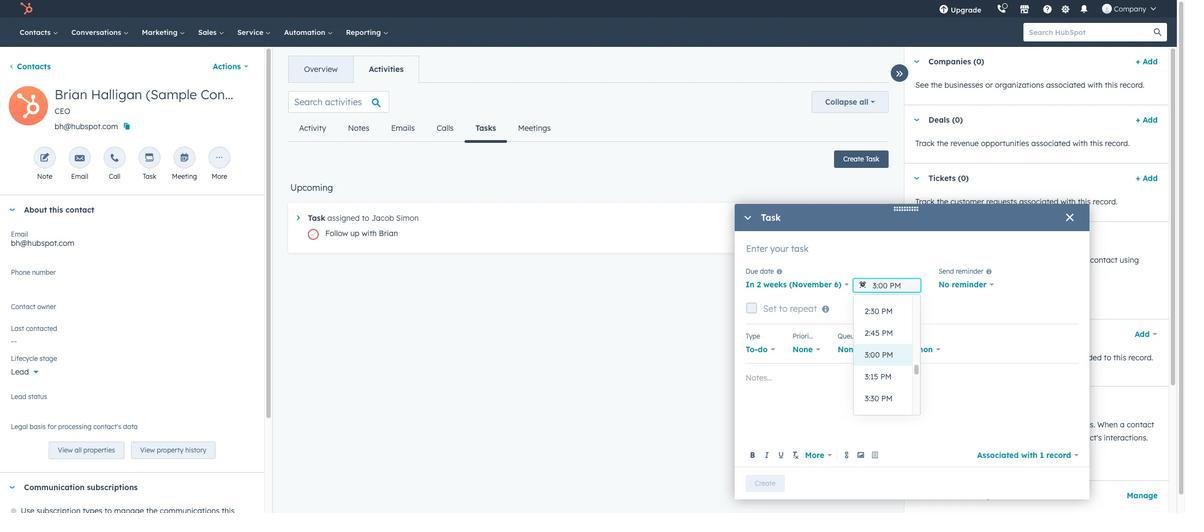 Task type: locate. For each thing, give the bounding box(es) containing it.
call
[[109, 173, 120, 181]]

none button down queue
[[838, 342, 866, 358]]

1 vertical spatial see
[[916, 353, 929, 363]]

no owner button
[[11, 301, 253, 319]]

simon down assigned to
[[909, 345, 933, 355]]

weeks
[[764, 280, 787, 290]]

+ add button for track the customer requests associated with this record.
[[1136, 172, 1158, 185]]

0 vertical spatial simon
[[396, 214, 419, 223]]

caret image inside communication subscriptions dropdown button
[[9, 487, 15, 490]]

hubspot down contacts
[[955, 434, 987, 443]]

contact's down activities.
[[1070, 434, 1102, 443]]

create
[[844, 155, 864, 163], [755, 480, 776, 488]]

brian inside "brian halligan (sample contact) ceo"
[[55, 86, 87, 103]]

to inside upcoming 'feed'
[[362, 214, 369, 223]]

report
[[960, 455, 984, 465]]

2 vertical spatial (0)
[[958, 174, 969, 183]]

2 see from the top
[[916, 353, 929, 363]]

caret image left 'communication'
[[9, 487, 15, 490]]

contact inside contact owner no owner
[[11, 303, 35, 311]]

2:45
[[865, 329, 880, 339]]

1 vertical spatial create
[[755, 480, 776, 488]]

or right activities
[[1059, 353, 1066, 363]]

1 vertical spatial contacts
[[17, 62, 51, 72]]

contacted
[[26, 325, 57, 333]]

and
[[942, 256, 956, 265]]

tasks
[[476, 123, 496, 133]]

the for files
[[931, 353, 943, 363]]

0 horizontal spatial brian
[[55, 86, 87, 103]]

pm for 2:30 pm
[[882, 307, 893, 317]]

note
[[37, 173, 52, 181]]

search button
[[1149, 23, 1168, 42]]

1 vertical spatial hubspot
[[955, 434, 987, 443]]

do
[[758, 345, 768, 355]]

1 vertical spatial more
[[805, 451, 825, 461]]

see for see the businesses or organizations associated with this record.
[[916, 80, 929, 90]]

caret image inside companies (0) dropdown button
[[914, 60, 920, 63]]

list box containing 2:30 pm
[[854, 279, 921, 432]]

calling icon button
[[993, 2, 1011, 16]]

view down legal basis for processing contact's data
[[58, 447, 73, 455]]

0 vertical spatial hubspot
[[916, 269, 948, 279]]

associated for requests
[[1020, 197, 1059, 207]]

1 horizontal spatial or
[[1059, 353, 1066, 363]]

0 vertical spatial + add button
[[1136, 55, 1158, 68]]

(0) for companies (0)
[[974, 57, 985, 67]]

none for queue
[[838, 345, 858, 355]]

jacob up follow up with brian
[[372, 214, 394, 223]]

2 vertical spatial caret image
[[9, 487, 15, 490]]

2 navigation from the top
[[288, 115, 562, 143]]

hubspot link
[[13, 2, 41, 15]]

0 horizontal spatial or
[[986, 80, 993, 90]]

0 horizontal spatial email
[[11, 230, 28, 239]]

caret image inside upcoming 'feed'
[[297, 216, 300, 221]]

communication subscriptions button
[[0, 474, 249, 503]]

1 horizontal spatial none button
[[838, 342, 866, 358]]

1 horizontal spatial contact
[[929, 397, 959, 407]]

caret image left deals
[[914, 119, 920, 122]]

more image
[[215, 153, 224, 164]]

1 vertical spatial contact's
[[1070, 434, 1102, 443]]

bh@hubspot.com down ceo
[[55, 122, 118, 132]]

0 horizontal spatial jacob
[[372, 214, 394, 223]]

hubspot
[[916, 269, 948, 279], [955, 434, 987, 443]]

see
[[916, 80, 929, 90], [916, 353, 929, 363]]

0 vertical spatial more
[[212, 173, 227, 181]]

2 vertical spatial + add button
[[1136, 172, 1158, 185]]

none down the priority
[[793, 345, 813, 355]]

Title text field
[[746, 243, 1079, 264]]

email image
[[75, 153, 85, 164]]

1 vertical spatial navigation
[[288, 115, 562, 143]]

jacob down the assigned
[[883, 345, 907, 355]]

list box
[[854, 279, 921, 432]]

contacts link
[[13, 17, 65, 47], [9, 62, 51, 72]]

contact right about
[[66, 205, 94, 215]]

0 horizontal spatial hubspot
[[916, 269, 948, 279]]

add for see the businesses or organizations associated with this record.
[[1143, 57, 1158, 67]]

contact's left "data"
[[93, 423, 121, 431]]

pm right 3:30
[[882, 394, 893, 404]]

marketing
[[1023, 420, 1059, 430]]

0 vertical spatial contact
[[11, 303, 35, 311]]

email down about
[[11, 230, 28, 239]]

0 vertical spatial contact
[[66, 205, 94, 215]]

created
[[983, 420, 1011, 430]]

create inside button
[[755, 480, 776, 488]]

ceo
[[55, 106, 70, 116]]

0 horizontal spatial no
[[11, 307, 22, 317]]

caret image up attribute
[[914, 401, 920, 403]]

tickets (0) button
[[905, 164, 1132, 193]]

0 vertical spatial brian
[[55, 86, 87, 103]]

1 vertical spatial all
[[1042, 434, 1051, 443]]

memberships
[[945, 491, 996, 501]]

1 horizontal spatial email
[[71, 173, 88, 181]]

caret image for deals (0)
[[914, 119, 920, 122]]

create for create
[[755, 480, 776, 488]]

email for email
[[71, 173, 88, 181]]

none for priority
[[793, 345, 813, 355]]

navigation inside upcoming 'feed'
[[288, 115, 562, 143]]

this
[[1105, 80, 1118, 90], [1090, 139, 1103, 149], [1078, 197, 1091, 207], [49, 205, 63, 215], [1076, 256, 1088, 265], [1114, 353, 1127, 363]]

lead for lead
[[11, 368, 29, 377]]

1 + from the top
[[1136, 57, 1141, 67]]

1 none from the left
[[793, 345, 813, 355]]

simon up follow up with brian
[[396, 214, 419, 223]]

no up last
[[11, 307, 22, 317]]

1 horizontal spatial contact
[[1091, 256, 1118, 265]]

none button for priority
[[793, 342, 821, 358]]

pm right 3:15
[[881, 372, 892, 382]]

0 horizontal spatial contact
[[11, 303, 35, 311]]

1 see from the top
[[916, 80, 929, 90]]

the down companies
[[931, 80, 943, 90]]

all left that
[[1042, 434, 1051, 443]]

the down "tickets"
[[937, 197, 949, 207]]

0 vertical spatial lead
[[11, 368, 29, 377]]

lead inside popup button
[[11, 368, 29, 377]]

lead for lead status
[[11, 393, 26, 401]]

caret image inside contact create attribution dropdown button
[[914, 401, 920, 403]]

0 vertical spatial contact's
[[93, 423, 121, 431]]

caret image left "tickets"
[[914, 177, 920, 180]]

1 horizontal spatial brian
[[379, 229, 398, 239]]

contact's inside attribute contacts created to marketing activities. when a contact is created, hubspot gives credit to all that contact's interactions.
[[1070, 434, 1102, 443]]

pm right 3:00
[[882, 351, 894, 360]]

0 vertical spatial or
[[986, 80, 993, 90]]

create inside button
[[844, 155, 864, 163]]

1 horizontal spatial none
[[838, 345, 858, 355]]

associated
[[978, 451, 1019, 461]]

2 vertical spatial +
[[1136, 174, 1141, 183]]

1 vertical spatial or
[[1059, 353, 1066, 363]]

0 vertical spatial jacob
[[372, 214, 394, 223]]

1 horizontal spatial simon
[[909, 345, 933, 355]]

manage
[[1127, 491, 1158, 501]]

meeting image
[[180, 153, 189, 164]]

0 vertical spatial reminder
[[956, 268, 984, 276]]

1 vertical spatial (0)
[[953, 115, 963, 125]]

caret image inside about this contact dropdown button
[[9, 209, 15, 212]]

3 + add from the top
[[1136, 174, 1158, 183]]

0 vertical spatial navigation
[[288, 56, 420, 83]]

caret image for tickets (0)
[[914, 177, 920, 180]]

reminder down payments.
[[952, 280, 987, 290]]

activity
[[299, 123, 326, 133]]

company button
[[1096, 0, 1163, 17]]

to up the jacob simon popup button
[[913, 333, 920, 341]]

credit
[[1010, 434, 1031, 443]]

task
[[866, 155, 880, 163], [143, 173, 156, 181], [761, 213, 781, 223], [308, 214, 325, 223]]

caret image for about this contact
[[9, 209, 15, 212]]

2 none from the left
[[838, 345, 858, 355]]

caret image left about
[[9, 209, 15, 212]]

to right uploaded
[[1104, 353, 1112, 363]]

number
[[32, 269, 56, 277]]

1 horizontal spatial create
[[844, 155, 864, 163]]

in 2 weeks (november 6) button
[[746, 278, 849, 293]]

calls button
[[426, 115, 465, 141]]

menu item
[[989, 0, 992, 17]]

associated down deals (0) dropdown button
[[1032, 139, 1071, 149]]

1 vertical spatial no
[[11, 307, 22, 317]]

view left property
[[140, 447, 155, 455]]

0 vertical spatial + add
[[1136, 57, 1158, 67]]

associated with 1 record
[[978, 451, 1072, 461]]

associated right payments
[[1017, 256, 1056, 265]]

about
[[24, 205, 47, 215]]

2 view from the left
[[140, 447, 155, 455]]

contact inside dropdown button
[[929, 397, 959, 407]]

none down queue
[[838, 345, 858, 355]]

(0) for tickets (0)
[[958, 174, 969, 183]]

assigned
[[328, 214, 360, 223]]

2 horizontal spatial all
[[1042, 434, 1051, 443]]

2 vertical spatial all
[[75, 447, 82, 455]]

contacts link down hubspot link
[[13, 17, 65, 47]]

0 horizontal spatial all
[[75, 447, 82, 455]]

the left 'revenue'
[[937, 139, 949, 149]]

or right "businesses"
[[986, 80, 993, 90]]

3:00 pm
[[865, 351, 894, 360]]

1 horizontal spatial hubspot
[[955, 434, 987, 443]]

the left files
[[931, 353, 943, 363]]

2 + add from the top
[[1136, 115, 1158, 125]]

0 vertical spatial +
[[1136, 57, 1141, 67]]

navigation containing activity
[[288, 115, 562, 143]]

see for see the files attached to your activities or uploaded to this record.
[[916, 353, 929, 363]]

1 view from the left
[[58, 447, 73, 455]]

pm inside button
[[881, 372, 892, 382]]

2 none button from the left
[[838, 342, 866, 358]]

view property history link
[[131, 442, 216, 460]]

no down 'send'
[[939, 280, 950, 290]]

attribution report builder button
[[916, 454, 1029, 468]]

1 vertical spatial caret image
[[914, 119, 920, 122]]

1 horizontal spatial more
[[805, 451, 825, 461]]

1 horizontal spatial all
[[860, 97, 869, 107]]

owner
[[37, 303, 56, 311], [24, 307, 46, 317]]

1 horizontal spatial view
[[140, 447, 155, 455]]

navigation
[[288, 56, 420, 83], [288, 115, 562, 143]]

+ add
[[1136, 57, 1158, 67], [1136, 115, 1158, 125], [1136, 174, 1158, 183]]

collapse all
[[826, 97, 869, 107]]

all inside popup button
[[860, 97, 869, 107]]

caret image down upcoming
[[297, 216, 300, 221]]

1 track from the top
[[916, 139, 935, 149]]

2 + add button from the top
[[1136, 114, 1158, 127]]

service link
[[231, 17, 278, 47]]

email inside the email bh@hubspot.com
[[11, 230, 28, 239]]

Search activities search field
[[288, 91, 389, 113]]

0 horizontal spatial create
[[755, 480, 776, 488]]

1 horizontal spatial contact's
[[1070, 434, 1102, 443]]

2 vertical spatial + add
[[1136, 174, 1158, 183]]

to right set
[[779, 304, 788, 315]]

marketplaces image
[[1020, 5, 1030, 15]]

0 horizontal spatial contact's
[[93, 423, 121, 431]]

(sample
[[146, 86, 197, 103]]

caret image for communication subscriptions
[[9, 487, 15, 490]]

0 vertical spatial see
[[916, 80, 929, 90]]

1 horizontal spatial jacob
[[883, 345, 907, 355]]

legal basis for processing contact's data
[[11, 423, 138, 431]]

in
[[746, 280, 755, 290]]

caret image inside tickets (0) dropdown button
[[914, 177, 920, 180]]

settings image
[[1061, 5, 1071, 14]]

contacts link up edit popup button
[[9, 62, 51, 72]]

up
[[350, 229, 360, 239]]

add inside popup button
[[1135, 330, 1150, 340]]

task inside button
[[866, 155, 880, 163]]

all right collapse
[[860, 97, 869, 107]]

3 + from the top
[[1136, 174, 1141, 183]]

+ add button for see the businesses or organizations associated with this record.
[[1136, 55, 1158, 68]]

2:30 pm button
[[854, 301, 913, 323]]

menu
[[931, 0, 1164, 17]]

2 + from the top
[[1136, 115, 1141, 125]]

(0) for deals (0)
[[953, 115, 963, 125]]

caret image
[[914, 60, 920, 63], [914, 119, 920, 122], [9, 487, 15, 490]]

reminder inside 'popup button'
[[952, 280, 987, 290]]

contact right a
[[1127, 420, 1155, 430]]

associated down tickets (0) dropdown button
[[1020, 197, 1059, 207]]

no
[[939, 280, 950, 290], [11, 307, 22, 317]]

contacts down hubspot link
[[20, 28, 53, 37]]

3:00
[[865, 351, 880, 360]]

view for view property history
[[140, 447, 155, 455]]

0 horizontal spatial simon
[[396, 214, 419, 223]]

0 vertical spatial (0)
[[974, 57, 985, 67]]

lifecycle stage
[[11, 355, 57, 363]]

HH:MM text field
[[854, 279, 921, 293]]

activities.
[[1062, 420, 1096, 430]]

1 vertical spatial simon
[[909, 345, 933, 355]]

associated for payments
[[1017, 256, 1056, 265]]

0 vertical spatial create
[[844, 155, 864, 163]]

attribution
[[988, 397, 1029, 407]]

1 vertical spatial bh@hubspot.com
[[11, 239, 74, 248]]

1 vertical spatial contact
[[1091, 256, 1118, 265]]

1 horizontal spatial no
[[939, 280, 950, 290]]

hubspot down collect
[[916, 269, 948, 279]]

tickets
[[929, 174, 956, 183]]

lead left status
[[11, 393, 26, 401]]

automation
[[284, 28, 328, 37]]

0 vertical spatial track
[[916, 139, 935, 149]]

associated for opportunities
[[1032, 139, 1071, 149]]

see down companies
[[916, 80, 929, 90]]

0 horizontal spatial none
[[793, 345, 813, 355]]

1 vertical spatial track
[[916, 197, 935, 207]]

simon inside the jacob simon popup button
[[909, 345, 933, 355]]

bh@hubspot.com up number
[[11, 239, 74, 248]]

2 track from the top
[[916, 197, 935, 207]]

+ for track the revenue opportunities associated with this record.
[[1136, 115, 1141, 125]]

requests
[[987, 197, 1018, 207]]

reminder down track
[[956, 268, 984, 276]]

to down marketing at right bottom
[[1033, 434, 1040, 443]]

overview button
[[289, 56, 353, 82]]

0 vertical spatial no
[[939, 280, 950, 290]]

contact left "using"
[[1091, 256, 1118, 265]]

reporting
[[346, 28, 383, 37]]

halligan
[[91, 86, 142, 103]]

2 vertical spatial contact
[[1127, 420, 1155, 430]]

(0) up "businesses"
[[974, 57, 985, 67]]

create button
[[746, 475, 785, 493]]

contacts
[[950, 420, 981, 430]]

1 vertical spatial + add
[[1136, 115, 1158, 125]]

1 vertical spatial reminder
[[952, 280, 987, 290]]

1 vertical spatial brian
[[379, 229, 398, 239]]

0 vertical spatial contacts
[[20, 28, 53, 37]]

contact up last
[[11, 303, 35, 311]]

1 vertical spatial email
[[11, 230, 28, 239]]

caret image inside deals (0) dropdown button
[[914, 119, 920, 122]]

0 vertical spatial email
[[71, 173, 88, 181]]

meetings
[[518, 123, 551, 133]]

track the revenue opportunities associated with this record.
[[916, 139, 1130, 149]]

1 + add button from the top
[[1136, 55, 1158, 68]]

to up follow up with brian
[[362, 214, 369, 223]]

2:45 pm button
[[854, 323, 913, 345]]

pm inside button
[[882, 394, 893, 404]]

1 vertical spatial jacob
[[883, 345, 907, 355]]

caret image
[[914, 177, 920, 180], [9, 209, 15, 212], [297, 216, 300, 221], [914, 401, 920, 403]]

track down deals
[[916, 139, 935, 149]]

with inside the collect and track payments associated with this contact using hubspot payments.
[[1058, 256, 1073, 265]]

brian halligan (sample contact) ceo
[[55, 86, 254, 116]]

(0) right "tickets"
[[958, 174, 969, 183]]

0 horizontal spatial view
[[58, 447, 73, 455]]

2 horizontal spatial contact
[[1127, 420, 1155, 430]]

1 vertical spatial contact
[[929, 397, 959, 407]]

pm right 2:45
[[882, 329, 893, 339]]

brian down task assigned to jacob simon
[[379, 229, 398, 239]]

list memberships
[[929, 491, 996, 501]]

0 vertical spatial caret image
[[914, 60, 920, 63]]

jacob simon
[[883, 345, 933, 355]]

1 navigation from the top
[[288, 56, 420, 83]]

1 vertical spatial contacts link
[[9, 62, 51, 72]]

0 vertical spatial all
[[860, 97, 869, 107]]

see left files
[[916, 353, 929, 363]]

3 + add button from the top
[[1136, 172, 1158, 185]]

1 none button from the left
[[793, 342, 821, 358]]

lead status
[[11, 393, 47, 401]]

Phone number text field
[[11, 267, 253, 289]]

1 vertical spatial lead
[[11, 393, 26, 401]]

brian up ceo
[[55, 86, 87, 103]]

track down "tickets"
[[916, 197, 935, 207]]

search image
[[1154, 28, 1162, 36]]

1 lead from the top
[[11, 368, 29, 377]]

brian inside upcoming 'feed'
[[379, 229, 398, 239]]

with inside popup button
[[1022, 451, 1038, 461]]

associated inside the collect and track payments associated with this contact using hubspot payments.
[[1017, 256, 1056, 265]]

0 horizontal spatial contact
[[66, 205, 94, 215]]

or
[[986, 80, 993, 90], [1059, 353, 1066, 363]]

1 + add from the top
[[1136, 57, 1158, 67]]

hubspot image
[[20, 2, 33, 15]]

(0) right deals
[[953, 115, 963, 125]]

a
[[1120, 420, 1125, 430]]

meeting
[[172, 173, 197, 181]]

lead down the "lifecycle"
[[11, 368, 29, 377]]

0 horizontal spatial none button
[[793, 342, 821, 358]]

1 vertical spatial + add button
[[1136, 114, 1158, 127]]

pm right the 2:30
[[882, 307, 893, 317]]

all left properties
[[75, 447, 82, 455]]

close dialog image
[[1066, 214, 1075, 223]]

jacob simon image
[[1102, 4, 1112, 14]]

caret image left companies
[[914, 60, 920, 63]]

email down 'email' icon in the left of the page
[[71, 173, 88, 181]]

contacts up edit popup button
[[17, 62, 51, 72]]

view property history
[[140, 447, 206, 455]]

2 lead from the top
[[11, 393, 26, 401]]

settings link
[[1059, 3, 1073, 14]]

contact up attribute
[[929, 397, 959, 407]]

none button down the priority
[[793, 342, 821, 358]]

hubspot inside attribute contacts created to marketing activities. when a contact is created, hubspot gives credit to all that contact's interactions.
[[955, 434, 987, 443]]

1 vertical spatial +
[[1136, 115, 1141, 125]]

contact)
[[201, 86, 254, 103]]

attribute
[[916, 420, 948, 430]]



Task type: vqa. For each thing, say whether or not it's contained in the screenshot.
Policy
no



Task type: describe. For each thing, give the bounding box(es) containing it.
+ for see the businesses or organizations associated with this record.
[[1136, 57, 1141, 67]]

activities button
[[353, 56, 419, 82]]

calling icon image
[[997, 4, 1007, 14]]

email bh@hubspot.com
[[11, 230, 74, 248]]

+ add for see the businesses or organizations associated with this record.
[[1136, 57, 1158, 67]]

caret image for companies (0)
[[914, 60, 920, 63]]

minimize dialog image
[[744, 214, 753, 223]]

view all properties
[[58, 447, 115, 455]]

create
[[961, 397, 985, 407]]

simon inside upcoming 'feed'
[[396, 214, 419, 223]]

upgrade image
[[939, 5, 949, 15]]

pm for 3:15 pm
[[881, 372, 892, 382]]

no inside contact owner no owner
[[11, 307, 22, 317]]

attribution report builder
[[916, 455, 1013, 465]]

attachments button
[[905, 320, 1124, 350]]

deals (0)
[[929, 115, 963, 125]]

all for collapse all
[[860, 97, 869, 107]]

track
[[958, 256, 977, 265]]

to-do button
[[746, 342, 775, 358]]

attribution
[[916, 455, 958, 465]]

sales
[[198, 28, 219, 37]]

to up credit
[[1013, 420, 1020, 430]]

upcoming
[[291, 182, 333, 193]]

your
[[1006, 353, 1022, 363]]

+ add for track the customer requests associated with this record.
[[1136, 174, 1158, 183]]

all for view all properties
[[75, 447, 82, 455]]

about this contact button
[[0, 196, 253, 225]]

the for customer
[[937, 197, 949, 207]]

assigned
[[883, 333, 911, 341]]

contact for contact create attribution
[[929, 397, 959, 407]]

stage
[[40, 355, 57, 363]]

note image
[[40, 153, 50, 164]]

type
[[746, 333, 761, 341]]

add for track the customer requests associated with this record.
[[1143, 174, 1158, 183]]

this inside about this contact dropdown button
[[49, 205, 63, 215]]

record
[[1047, 451, 1072, 461]]

about this contact
[[24, 205, 94, 215]]

actions button
[[206, 56, 256, 78]]

deals (0) button
[[905, 105, 1132, 135]]

emails button
[[380, 115, 426, 141]]

reporting link
[[340, 17, 395, 47]]

to-do
[[746, 345, 768, 355]]

0 horizontal spatial more
[[212, 173, 227, 181]]

2:30 pm
[[865, 307, 893, 317]]

contact inside the collect and track payments associated with this contact using hubspot payments.
[[1091, 256, 1118, 265]]

created,
[[924, 434, 953, 443]]

3:15 pm button
[[854, 366, 913, 388]]

Search HubSpot search field
[[1024, 23, 1158, 42]]

email for email bh@hubspot.com
[[11, 230, 28, 239]]

owner up the contacted
[[37, 303, 56, 311]]

pm for 2:45 pm
[[882, 329, 893, 339]]

hubspot inside the collect and track payments associated with this contact using hubspot payments.
[[916, 269, 948, 279]]

to left your
[[996, 353, 1004, 363]]

customer
[[951, 197, 985, 207]]

no inside 'popup button'
[[939, 280, 950, 290]]

property
[[157, 447, 184, 455]]

contact for contact owner no owner
[[11, 303, 35, 311]]

data
[[123, 423, 138, 431]]

owner up last contacted
[[24, 307, 46, 317]]

marketing link
[[135, 17, 192, 47]]

more inside more popup button
[[805, 451, 825, 461]]

phone number
[[11, 269, 56, 277]]

edit button
[[9, 86, 48, 129]]

tasks button
[[465, 115, 507, 143]]

contact inside attribute contacts created to marketing activities. when a contact is created, hubspot gives credit to all that contact's interactions.
[[1127, 420, 1155, 430]]

navigation containing overview
[[288, 56, 420, 83]]

none button for queue
[[838, 342, 866, 358]]

contact inside dropdown button
[[66, 205, 94, 215]]

the for businesses
[[931, 80, 943, 90]]

that
[[1053, 434, 1067, 443]]

automation link
[[278, 17, 340, 47]]

assigned to
[[883, 333, 920, 341]]

1
[[1040, 451, 1044, 461]]

+ for track the customer requests associated with this record.
[[1136, 174, 1141, 183]]

pm for 3:30 pm
[[882, 394, 893, 404]]

subscriptions
[[87, 483, 138, 493]]

Last contacted text field
[[11, 331, 253, 349]]

caret image for contact create attribution
[[914, 401, 920, 403]]

0 vertical spatial contacts link
[[13, 17, 65, 47]]

the for revenue
[[937, 139, 949, 149]]

all inside attribute contacts created to marketing activities. when a contact is created, hubspot gives credit to all that contact's interactions.
[[1042, 434, 1051, 443]]

track for track the customer requests associated with this record.
[[916, 197, 935, 207]]

task image
[[145, 153, 155, 164]]

marketing
[[142, 28, 180, 37]]

0 vertical spatial bh@hubspot.com
[[55, 122, 118, 132]]

notifications image
[[1080, 5, 1089, 15]]

revenue
[[951, 139, 979, 149]]

create for create task
[[844, 155, 864, 163]]

+ add button for track the revenue opportunities associated with this record.
[[1136, 114, 1158, 127]]

companies
[[929, 57, 972, 67]]

companies (0)
[[929, 57, 985, 67]]

2
[[757, 280, 761, 290]]

status
[[28, 393, 47, 401]]

uploaded
[[1068, 353, 1102, 363]]

is
[[916, 434, 921, 443]]

2:45 pm
[[865, 329, 893, 339]]

6)
[[835, 280, 842, 290]]

contact create attribution
[[929, 397, 1029, 407]]

add for track the revenue opportunities associated with this record.
[[1143, 115, 1158, 125]]

add button
[[1128, 324, 1158, 346]]

more button
[[803, 448, 834, 463]]

calls
[[437, 123, 454, 133]]

3:30 pm
[[865, 394, 893, 404]]

with inside upcoming 'feed'
[[362, 229, 377, 239]]

create task button
[[834, 151, 889, 168]]

lifecycle
[[11, 355, 38, 363]]

jacob inside upcoming 'feed'
[[372, 214, 394, 223]]

organizations
[[995, 80, 1045, 90]]

marketplaces button
[[1013, 0, 1036, 17]]

activity button
[[288, 115, 337, 141]]

see the businesses or organizations associated with this record.
[[916, 80, 1145, 90]]

collapse all button
[[812, 91, 889, 113]]

in 2 weeks (november 6)
[[746, 280, 842, 290]]

track for track the revenue opportunities associated with this record.
[[916, 139, 935, 149]]

due date
[[746, 268, 774, 276]]

this inside the collect and track payments associated with this contact using hubspot payments.
[[1076, 256, 1088, 265]]

upgrade
[[951, 5, 982, 14]]

jacob simon button
[[883, 342, 941, 358]]

attribute contacts created to marketing activities. when a contact is created, hubspot gives credit to all that contact's interactions.
[[916, 420, 1155, 443]]

communication subscriptions
[[24, 483, 138, 493]]

reminder for no reminder
[[952, 280, 987, 290]]

help image
[[1043, 5, 1053, 15]]

reminder for send reminder
[[956, 268, 984, 276]]

last
[[11, 325, 24, 333]]

files
[[945, 353, 959, 363]]

associated with 1 record button
[[978, 448, 1079, 463]]

communication
[[24, 483, 85, 493]]

task assigned to jacob simon
[[308, 214, 419, 223]]

sales link
[[192, 17, 231, 47]]

contact owner no owner
[[11, 303, 56, 317]]

businesses
[[945, 80, 984, 90]]

notes button
[[337, 115, 380, 141]]

jacob inside popup button
[[883, 345, 907, 355]]

help button
[[1039, 0, 1057, 17]]

view for view all properties
[[58, 447, 73, 455]]

notes
[[348, 123, 369, 133]]

associated right organizations
[[1047, 80, 1086, 90]]

payments
[[979, 256, 1015, 265]]

upcoming feed
[[280, 82, 898, 266]]

menu containing company
[[931, 0, 1164, 17]]

call image
[[110, 153, 120, 164]]

2:30
[[865, 307, 880, 317]]

pm for 3:00 pm
[[882, 351, 894, 360]]

+ add for track the revenue opportunities associated with this record.
[[1136, 115, 1158, 125]]



